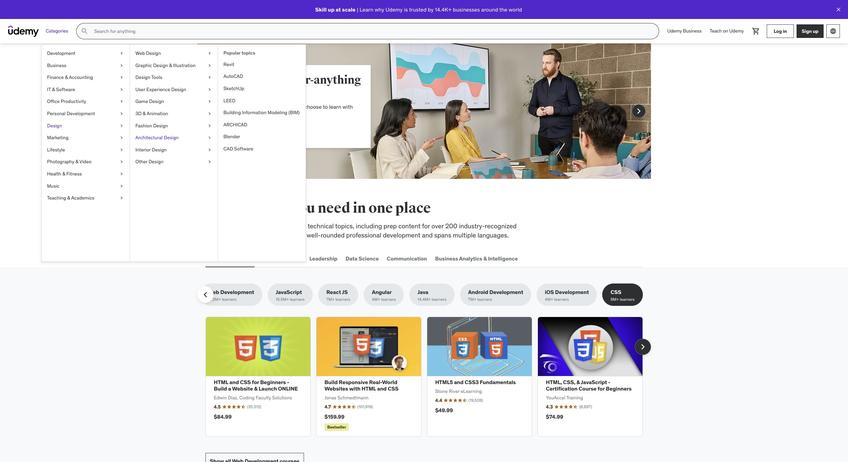Task type: vqa. For each thing, say whether or not it's contained in the screenshot.
2nd Complete
no



Task type: describe. For each thing, give the bounding box(es) containing it.
learners inside ios development 4m+ learners
[[555, 297, 569, 302]]

xsmall image for photography & video
[[119, 159, 124, 165]]

world
[[382, 379, 398, 386]]

game design
[[136, 98, 164, 104]]

xsmall image for business
[[119, 62, 124, 69]]

scale
[[342, 6, 356, 13]]

xsmall image for lifestyle
[[119, 147, 124, 153]]

academics
[[71, 195, 94, 201]]

& inside html and css for beginners - build a website & launch online
[[254, 385, 258, 392]]

web for web development
[[207, 255, 218, 262]]

7m+ for android development
[[469, 297, 477, 302]]

udemy inside build ready-for-anything teams see why leading organizations choose to learn with udemy business.
[[230, 111, 247, 118]]

learners inside web development 12.2m+ learners
[[222, 297, 237, 302]]

0 vertical spatial skills
[[252, 200, 289, 217]]

learners inside angular 4m+ learners
[[381, 297, 396, 302]]

14.4m+
[[418, 297, 431, 302]]

learners inside android development 7m+ learners
[[478, 297, 492, 302]]

all the skills you need in one place
[[205, 200, 431, 217]]

see
[[230, 103, 239, 110]]

on
[[723, 28, 729, 34]]

need
[[318, 200, 351, 217]]

popular topics
[[224, 50, 255, 56]]

3d & animation link
[[130, 108, 218, 120]]

Search for anything text field
[[93, 25, 651, 37]]

design for other
[[149, 159, 164, 165]]

html, css, & javascript - certification course for beginners
[[546, 379, 632, 392]]

modeling
[[268, 109, 287, 116]]

other
[[136, 159, 148, 165]]

leed link
[[218, 95, 306, 107]]

ios development 4m+ learners
[[545, 289, 589, 302]]

architectural design link
[[130, 132, 218, 144]]

health
[[47, 171, 61, 177]]

cad software link
[[218, 143, 306, 155]]

languages.
[[478, 231, 509, 239]]

|
[[357, 6, 359, 13]]

xsmall image for office productivity
[[119, 98, 124, 105]]

user experience design link
[[130, 84, 218, 96]]

skill up at scale | learn why udemy is trusted by 14.4k+ businesses around the world
[[315, 6, 522, 13]]

java
[[418, 289, 429, 296]]

animation
[[147, 110, 168, 117]]

game
[[136, 98, 148, 104]]

development inside development link
[[47, 50, 75, 56]]

finance
[[47, 74, 64, 80]]

it for it certifications
[[261, 255, 266, 262]]

& up office at the left top
[[52, 86, 55, 92]]

1 vertical spatial in
[[353, 200, 366, 217]]

web for web design
[[136, 50, 145, 56]]

design tools link
[[130, 72, 218, 84]]

well-
[[307, 231, 321, 239]]

business for business
[[47, 62, 66, 68]]

demo
[[260, 128, 275, 135]]

xsmall image for user experience design
[[207, 86, 212, 93]]

javascript inside javascript 15.5m+ learners
[[276, 289, 302, 296]]

catalog
[[257, 231, 278, 239]]

categories button
[[42, 23, 72, 39]]

why for teams
[[241, 103, 250, 110]]

archicad link
[[218, 119, 306, 131]]

including
[[356, 222, 382, 230]]

carousel element containing html and css for beginners - build a website & launch online
[[205, 317, 651, 437]]

html and css for beginners - build a website & launch online link
[[214, 379, 298, 392]]

health & fitness link
[[42, 168, 130, 180]]

graphic design & illustration
[[136, 62, 196, 68]]

log
[[774, 28, 782, 34]]

leadership
[[310, 255, 338, 262]]

cad
[[224, 146, 233, 152]]

html5 and css3 fundamentals
[[436, 379, 516, 386]]

teach
[[710, 28, 722, 34]]

marketing link
[[42, 132, 130, 144]]

design down 'graphic' on the top left
[[136, 74, 150, 80]]

- inside the html, css, & javascript - certification course for beginners
[[609, 379, 611, 386]]

cad software
[[224, 146, 254, 152]]

other design
[[136, 159, 164, 165]]

launch
[[259, 385, 277, 392]]

for inside the html, css, & javascript - certification course for beginners
[[598, 385, 605, 392]]

with inside build responsive real-world websites with html and css
[[350, 385, 361, 392]]

xsmall image for development
[[119, 50, 124, 57]]

fitness
[[66, 171, 82, 177]]

information
[[242, 109, 267, 116]]

learners inside css 9m+ learners
[[620, 297, 635, 302]]

learners inside java 14.4m+ learners
[[432, 297, 447, 302]]

learn
[[329, 103, 342, 110]]

build responsive real-world websites with html and css
[[325, 379, 399, 392]]

covering critical workplace skills to technical topics, including prep content for over 200 industry-recognized certifications, our catalog supports well-rounded professional development and spans multiple languages.
[[205, 222, 517, 239]]

xsmall image for fashion design
[[207, 122, 212, 129]]

& inside button
[[484, 255, 487, 262]]

office productivity
[[47, 98, 86, 104]]

choose a language image
[[830, 28, 837, 35]]

to inside the covering critical workplace skills to technical topics, including prep content for over 200 industry-recognized certifications, our catalog supports well-rounded professional development and spans multiple languages.
[[301, 222, 306, 230]]

xsmall image for teaching & academics
[[119, 195, 124, 201]]

topic filters element
[[197, 284, 643, 306]]

sign
[[802, 28, 812, 34]]

website
[[232, 385, 253, 392]]

html inside html and css for beginners - build a website & launch online
[[214, 379, 228, 386]]

html and css for beginners - build a website & launch online
[[214, 379, 298, 392]]

teaching & academics
[[47, 195, 94, 201]]

data science
[[346, 255, 379, 262]]

development for web development 12.2m+ learners
[[220, 289, 254, 296]]

xsmall image for architectural design
[[207, 135, 212, 141]]

beginners inside html and css for beginners - build a website & launch online
[[260, 379, 286, 386]]

is
[[404, 6, 408, 13]]

it for it & software
[[47, 86, 51, 92]]

video
[[79, 159, 91, 165]]

9m+
[[611, 297, 619, 302]]

next image
[[634, 106, 645, 117]]

close image
[[836, 6, 843, 13]]

learners inside javascript 15.5m+ learners
[[290, 297, 305, 302]]

css3
[[465, 379, 479, 386]]

request
[[234, 128, 255, 135]]

all
[[205, 200, 225, 217]]

web design
[[136, 50, 161, 56]]

online
[[278, 385, 298, 392]]

html, css, & javascript - certification course for beginners link
[[546, 379, 632, 392]]

and inside the covering critical workplace skills to technical topics, including prep content for over 200 industry-recognized certifications, our catalog supports well-rounded professional development and spans multiple languages.
[[422, 231, 433, 239]]

sign up
[[802, 28, 819, 34]]

a inside "request a demo" "link"
[[256, 128, 259, 135]]

architectural design element
[[218, 45, 306, 262]]

15.5m+
[[276, 297, 289, 302]]

js
[[342, 289, 348, 296]]

user
[[136, 86, 145, 92]]

xsmall image for personal development
[[119, 110, 124, 117]]

& right finance
[[65, 74, 68, 80]]

business link
[[42, 59, 130, 72]]

building
[[224, 109, 241, 116]]

skill
[[315, 6, 327, 13]]

software inside cad software link
[[234, 146, 254, 152]]

websites
[[325, 385, 348, 392]]

teaching & academics link
[[42, 192, 130, 204]]

development for ios development 4m+ learners
[[556, 289, 589, 296]]

200
[[446, 222, 458, 230]]

previous image
[[204, 106, 215, 117]]

html5 and css3 fundamentals link
[[436, 379, 516, 386]]

game design link
[[130, 96, 218, 108]]

build for websites
[[325, 379, 338, 386]]

organizations
[[271, 103, 303, 110]]

why for |
[[375, 6, 385, 13]]

prep
[[384, 222, 397, 230]]

development for personal development
[[67, 110, 95, 117]]

for inside html and css for beginners - build a website & launch online
[[252, 379, 259, 386]]

web inside web development 12.2m+ learners
[[208, 289, 219, 296]]



Task type: locate. For each thing, give the bounding box(es) containing it.
xsmall image for interior design
[[207, 147, 212, 153]]

design inside 'link'
[[149, 159, 164, 165]]

skills inside the covering critical workplace skills to technical topics, including prep content for over 200 industry-recognized certifications, our catalog supports well-rounded professional development and spans multiple languages.
[[285, 222, 299, 230]]

web inside button
[[207, 255, 218, 262]]

finance & accounting
[[47, 74, 93, 80]]

development inside web development 12.2m+ learners
[[220, 289, 254, 296]]

with right learn
[[343, 103, 353, 110]]

1 horizontal spatial why
[[375, 6, 385, 13]]

xsmall image inside web design link
[[207, 50, 212, 57]]

for-
[[295, 73, 314, 87]]

3 learners from the left
[[336, 297, 350, 302]]

to up supports
[[301, 222, 306, 230]]

0 vertical spatial why
[[375, 6, 385, 13]]

xsmall image
[[207, 50, 212, 57], [119, 62, 124, 69], [207, 62, 212, 69], [119, 74, 124, 81], [207, 74, 212, 81], [119, 86, 124, 93], [207, 86, 212, 93], [207, 98, 212, 105], [119, 110, 124, 117], [207, 110, 212, 117], [207, 147, 212, 153], [119, 159, 124, 165], [119, 171, 124, 177], [119, 195, 124, 201]]

the left world
[[500, 6, 508, 13]]

xsmall image for design
[[119, 122, 124, 129]]

xsmall image for health & fitness
[[119, 171, 124, 177]]

0 horizontal spatial software
[[56, 86, 75, 92]]

css up 9m+
[[611, 289, 622, 296]]

xsmall image for other design
[[207, 159, 212, 165]]

design down design tools link
[[171, 86, 186, 92]]

business down the spans
[[435, 255, 458, 262]]

1 horizontal spatial for
[[422, 222, 430, 230]]

it left certifications
[[261, 255, 266, 262]]

trusted
[[409, 6, 427, 13]]

0 horizontal spatial for
[[252, 379, 259, 386]]

development
[[47, 50, 75, 56], [67, 110, 95, 117], [219, 255, 253, 262], [220, 289, 254, 296], [490, 289, 524, 296], [556, 289, 589, 296]]

design down 'animation'
[[153, 122, 168, 129]]

development inside web development button
[[219, 255, 253, 262]]

log in
[[774, 28, 788, 34]]

request a demo
[[234, 128, 275, 135]]

0 horizontal spatial business
[[47, 62, 66, 68]]

angular 4m+ learners
[[372, 289, 396, 302]]

design for fashion
[[153, 122, 168, 129]]

building information modeling (bim) link
[[218, 107, 306, 119]]

0 vertical spatial web
[[136, 50, 145, 56]]

build inside html and css for beginners - build a website & launch online
[[214, 385, 227, 392]]

1 horizontal spatial in
[[783, 28, 788, 34]]

3d
[[136, 110, 142, 117]]

in right the log
[[783, 28, 788, 34]]

blender link
[[218, 131, 306, 143]]

0 vertical spatial javascript
[[276, 289, 302, 296]]

xsmall image for 3d & animation
[[207, 110, 212, 117]]

4m+
[[372, 297, 380, 302], [545, 297, 554, 302]]

xsmall image inside fashion design link
[[207, 122, 212, 129]]

udemy
[[386, 6, 403, 13], [668, 28, 682, 34], [730, 28, 744, 34], [230, 111, 247, 118]]

css inside html and css for beginners - build a website & launch online
[[240, 379, 251, 386]]

web up 'graphic' on the top left
[[136, 50, 145, 56]]

development link
[[42, 47, 130, 59]]

7m+ inside react js 7m+ learners
[[327, 297, 335, 302]]

for left over
[[422, 222, 430, 230]]

javascript inside the html, css, & javascript - certification course for beginners
[[581, 379, 608, 386]]

world
[[509, 6, 522, 13]]

development for android development 7m+ learners
[[490, 289, 524, 296]]

1 horizontal spatial build
[[230, 73, 259, 87]]

2 learners from the left
[[290, 297, 305, 302]]

1 horizontal spatial it
[[261, 255, 266, 262]]

up
[[328, 6, 335, 13], [813, 28, 819, 34]]

& right css,
[[577, 379, 580, 386]]

1 horizontal spatial business
[[435, 255, 458, 262]]

request a demo link
[[230, 124, 279, 140]]

& right the 3d
[[143, 110, 146, 117]]

previous image
[[200, 289, 211, 300]]

2 4m+ from the left
[[545, 297, 554, 302]]

1 horizontal spatial html
[[362, 385, 376, 392]]

archicad
[[224, 122, 247, 128]]

up right sign
[[813, 28, 819, 34]]

personal development link
[[42, 108, 130, 120]]

xsmall image inside design tools link
[[207, 74, 212, 81]]

- inside html and css for beginners - build a website & launch online
[[287, 379, 289, 386]]

xsmall image inside health & fitness link
[[119, 171, 124, 177]]

development up 12.2m+
[[220, 289, 254, 296]]

css right real-
[[388, 385, 399, 392]]

css inside css 9m+ learners
[[611, 289, 622, 296]]

1 vertical spatial software
[[234, 146, 254, 152]]

7m+ down react
[[327, 297, 335, 302]]

4m+ down angular
[[372, 297, 380, 302]]

xsmall image inside user experience design link
[[207, 86, 212, 93]]

angular
[[372, 289, 392, 296]]

why inside build ready-for-anything teams see why leading organizations choose to learn with udemy business.
[[241, 103, 250, 110]]

udemy image
[[8, 25, 39, 37]]

0 horizontal spatial 7m+
[[327, 297, 335, 302]]

design for architectural
[[164, 135, 179, 141]]

xsmall image inside architectural design link
[[207, 135, 212, 141]]

the up critical
[[228, 200, 249, 217]]

with
[[343, 103, 353, 110], [350, 385, 361, 392]]

0 vertical spatial software
[[56, 86, 75, 92]]

1 4m+ from the left
[[372, 297, 380, 302]]

experience
[[146, 86, 170, 92]]

0 vertical spatial the
[[500, 6, 508, 13]]

xsmall image for finance & accounting
[[119, 74, 124, 81]]

xsmall image inside marketing link
[[119, 135, 124, 141]]

a inside html and css for beginners - build a website & launch online
[[228, 385, 231, 392]]

xsmall image for music
[[119, 183, 124, 189]]

4m+ down ios
[[545, 297, 554, 302]]

topics
[[242, 50, 255, 56]]

xsmall image inside personal development link
[[119, 110, 124, 117]]

architectural design
[[136, 135, 179, 141]]

development inside android development 7m+ learners
[[490, 289, 524, 296]]

xsmall image inside it & software link
[[119, 86, 124, 93]]

xsmall image inside "office productivity" link
[[119, 98, 124, 105]]

2 horizontal spatial build
[[325, 379, 338, 386]]

development inside ios development 4m+ learners
[[556, 289, 589, 296]]

development down categories dropdown button
[[47, 50, 75, 56]]

0 vertical spatial a
[[256, 128, 259, 135]]

photography & video
[[47, 159, 91, 165]]

3d & animation
[[136, 110, 168, 117]]

beginners right website
[[260, 379, 286, 386]]

1 vertical spatial web
[[207, 255, 218, 262]]

for left online
[[252, 379, 259, 386]]

1 vertical spatial carousel element
[[205, 317, 651, 437]]

architectural
[[136, 135, 163, 141]]

our
[[246, 231, 255, 239]]

to inside build ready-for-anything teams see why leading organizations choose to learn with udemy business.
[[323, 103, 328, 110]]

0 horizontal spatial 4m+
[[372, 297, 380, 302]]

skills
[[252, 200, 289, 217], [285, 222, 299, 230]]

2 - from the left
[[609, 379, 611, 386]]

0 horizontal spatial a
[[228, 385, 231, 392]]

why
[[375, 6, 385, 13], [241, 103, 250, 110]]

css
[[611, 289, 622, 296], [240, 379, 251, 386], [388, 385, 399, 392]]

software inside it & software link
[[56, 86, 75, 92]]

1 vertical spatial business
[[47, 62, 66, 68]]

business inside button
[[435, 255, 458, 262]]

1 7m+ from the left
[[327, 297, 335, 302]]

0 horizontal spatial in
[[353, 200, 366, 217]]

1 horizontal spatial -
[[609, 379, 611, 386]]

& right "health"
[[62, 171, 65, 177]]

0 horizontal spatial html
[[214, 379, 228, 386]]

html left website
[[214, 379, 228, 386]]

the
[[500, 6, 508, 13], [228, 200, 249, 217]]

1 horizontal spatial up
[[813, 28, 819, 34]]

to left learn
[[323, 103, 328, 110]]

7m+ inside android development 7m+ learners
[[469, 297, 477, 302]]

fundamentals
[[480, 379, 516, 386]]

recognized
[[485, 222, 517, 230]]

design tools
[[136, 74, 162, 80]]

8 learners from the left
[[620, 297, 635, 302]]

- right launch
[[287, 379, 289, 386]]

autocad link
[[218, 71, 306, 83]]

4m+ inside ios development 4m+ learners
[[545, 297, 554, 302]]

and inside html and css for beginners - build a website & launch online
[[230, 379, 239, 386]]

0 vertical spatial it
[[47, 86, 51, 92]]

7m+
[[327, 297, 335, 302], [469, 297, 477, 302]]

javascript up 15.5m+ at the left bottom of page
[[276, 289, 302, 296]]

-
[[287, 379, 289, 386], [609, 379, 611, 386]]

carousel element
[[197, 43, 651, 179], [205, 317, 651, 437]]

a left the demo
[[256, 128, 259, 135]]

other design link
[[130, 156, 218, 168]]

0 vertical spatial in
[[783, 28, 788, 34]]

design down "interior design"
[[149, 159, 164, 165]]

sketchup
[[224, 85, 244, 91]]

html left world
[[362, 385, 376, 392]]

1 vertical spatial a
[[228, 385, 231, 392]]

a left website
[[228, 385, 231, 392]]

xsmall image inside business link
[[119, 62, 124, 69]]

covering
[[205, 222, 231, 230]]

up left at
[[328, 6, 335, 13]]

android development 7m+ learners
[[469, 289, 524, 302]]

udemy business
[[668, 28, 702, 34]]

it inside 'button'
[[261, 255, 266, 262]]

xsmall image for graphic design & illustration
[[207, 62, 212, 69]]

at
[[336, 6, 341, 13]]

web down 'certifications,'
[[207, 255, 218, 262]]

1 horizontal spatial the
[[500, 6, 508, 13]]

xsmall image inside interior design link
[[207, 147, 212, 153]]

0 vertical spatial with
[[343, 103, 353, 110]]

css left launch
[[240, 379, 251, 386]]

teaching
[[47, 195, 66, 201]]

business
[[683, 28, 702, 34], [47, 62, 66, 68], [435, 255, 458, 262]]

ios
[[545, 289, 554, 296]]

1 horizontal spatial to
[[323, 103, 328, 110]]

with inside build ready-for-anything teams see why leading organizations choose to learn with udemy business.
[[343, 103, 353, 110]]

for right course
[[598, 385, 605, 392]]

0 horizontal spatial to
[[301, 222, 306, 230]]

web
[[136, 50, 145, 56], [207, 255, 218, 262], [208, 289, 219, 296]]

business for business analytics & intelligence
[[435, 255, 458, 262]]

5 learners from the left
[[432, 297, 447, 302]]

(bim)
[[289, 109, 300, 116]]

communication
[[387, 255, 427, 262]]

shopping cart with 0 items image
[[752, 27, 761, 35]]

xsmall image
[[119, 50, 124, 57], [119, 98, 124, 105], [119, 122, 124, 129], [207, 122, 212, 129], [119, 135, 124, 141], [207, 135, 212, 141], [119, 147, 124, 153], [207, 159, 212, 165], [119, 183, 124, 189]]

to
[[323, 103, 328, 110], [301, 222, 306, 230]]

development down "office productivity" link
[[67, 110, 95, 117]]

it & software link
[[42, 84, 130, 96]]

- right course
[[609, 379, 611, 386]]

skills up workplace
[[252, 200, 289, 217]]

next image
[[638, 341, 649, 352]]

with right websites
[[350, 385, 361, 392]]

development down 'certifications,'
[[219, 255, 253, 262]]

0 horizontal spatial it
[[47, 86, 51, 92]]

xsmall image for web design
[[207, 50, 212, 57]]

xsmall image for it & software
[[119, 86, 124, 93]]

in up including
[[353, 200, 366, 217]]

submit search image
[[81, 27, 89, 35]]

software right cad
[[234, 146, 254, 152]]

software up office productivity
[[56, 86, 75, 92]]

css 9m+ learners
[[611, 289, 635, 302]]

productivity
[[61, 98, 86, 104]]

design for graphic
[[153, 62, 168, 68]]

xsmall image inside photography & video link
[[119, 159, 124, 165]]

xsmall image inside teaching & academics link
[[119, 195, 124, 201]]

data science button
[[344, 250, 380, 267]]

0 horizontal spatial up
[[328, 6, 335, 13]]

lifestyle link
[[42, 144, 130, 156]]

0 horizontal spatial why
[[241, 103, 250, 110]]

4 learners from the left
[[381, 297, 396, 302]]

4m+ inside angular 4m+ learners
[[372, 297, 380, 302]]

1 vertical spatial why
[[241, 103, 250, 110]]

java 14.4m+ learners
[[418, 289, 447, 302]]

popular
[[224, 50, 241, 56]]

web up 12.2m+
[[208, 289, 219, 296]]

7 learners from the left
[[555, 297, 569, 302]]

build for teams
[[230, 73, 259, 87]]

lifestyle
[[47, 147, 65, 153]]

xsmall image inside lifestyle link
[[119, 147, 124, 153]]

it certifications
[[261, 255, 302, 262]]

and inside build responsive real-world websites with html and css
[[377, 385, 387, 392]]

xsmall image inside other design 'link'
[[207, 159, 212, 165]]

6 learners from the left
[[478, 297, 492, 302]]

beginners inside the html, css, & javascript - certification course for beginners
[[606, 385, 632, 392]]

2 vertical spatial business
[[435, 255, 458, 262]]

xsmall image inside music link
[[119, 183, 124, 189]]

xsmall image inside development link
[[119, 50, 124, 57]]

development for web development
[[219, 255, 253, 262]]

2 vertical spatial web
[[208, 289, 219, 296]]

personal development
[[47, 110, 95, 117]]

0 horizontal spatial javascript
[[276, 289, 302, 296]]

communication button
[[386, 250, 429, 267]]

2 horizontal spatial for
[[598, 385, 605, 392]]

design for game
[[149, 98, 164, 104]]

build responsive real-world websites with html and css link
[[325, 379, 399, 392]]

xsmall image inside game design link
[[207, 98, 212, 105]]

supports
[[280, 231, 305, 239]]

1 vertical spatial with
[[350, 385, 361, 392]]

1 vertical spatial javascript
[[581, 379, 608, 386]]

analytics
[[459, 255, 483, 262]]

1 vertical spatial the
[[228, 200, 249, 217]]

revit link
[[218, 59, 306, 71]]

javascript right css,
[[581, 379, 608, 386]]

0 vertical spatial to
[[323, 103, 328, 110]]

skills up supports
[[285, 222, 299, 230]]

design up the tools
[[153, 62, 168, 68]]

place
[[396, 200, 431, 217]]

spans
[[435, 231, 452, 239]]

0 horizontal spatial css
[[240, 379, 251, 386]]

0 horizontal spatial build
[[214, 385, 227, 392]]

learners inside react js 7m+ learners
[[336, 297, 350, 302]]

carousel element containing build ready-for-anything teams
[[197, 43, 651, 179]]

development inside personal development link
[[67, 110, 95, 117]]

build inside build responsive real-world websites with html and css
[[325, 379, 338, 386]]

0 horizontal spatial beginners
[[260, 379, 286, 386]]

design down fashion design link
[[164, 135, 179, 141]]

1 horizontal spatial 7m+
[[469, 297, 477, 302]]

teams
[[230, 86, 262, 101]]

it up office at the left top
[[47, 86, 51, 92]]

css inside build responsive real-world websites with html and css
[[388, 385, 399, 392]]

2 7m+ from the left
[[469, 297, 477, 302]]

xsmall image for game design
[[207, 98, 212, 105]]

xsmall image for design tools
[[207, 74, 212, 81]]

1 horizontal spatial software
[[234, 146, 254, 152]]

0 horizontal spatial -
[[287, 379, 289, 386]]

business left the teach
[[683, 28, 702, 34]]

1 vertical spatial up
[[813, 28, 819, 34]]

& right the analytics
[[484, 255, 487, 262]]

xsmall image inside the "design" link
[[119, 122, 124, 129]]

1 horizontal spatial 4m+
[[545, 297, 554, 302]]

1 vertical spatial skills
[[285, 222, 299, 230]]

xsmall image inside graphic design & illustration link
[[207, 62, 212, 69]]

up for sign
[[813, 28, 819, 34]]

html inside build responsive real-world websites with html and css
[[362, 385, 376, 392]]

1 vertical spatial it
[[261, 255, 266, 262]]

design for interior
[[152, 147, 167, 153]]

& left video
[[75, 159, 78, 165]]

certifications,
[[205, 231, 245, 239]]

0 vertical spatial business
[[683, 28, 702, 34]]

& right teaching
[[67, 195, 70, 201]]

design up 'graphic' on the top left
[[146, 50, 161, 56]]

0 horizontal spatial the
[[228, 200, 249, 217]]

why right 'learn'
[[375, 6, 385, 13]]

beginners
[[260, 379, 286, 386], [606, 385, 632, 392]]

1 horizontal spatial javascript
[[581, 379, 608, 386]]

0 vertical spatial carousel element
[[197, 43, 651, 179]]

beginners right course
[[606, 385, 632, 392]]

7m+ for react js
[[327, 297, 335, 302]]

& down web design link
[[169, 62, 172, 68]]

xsmall image for marketing
[[119, 135, 124, 141]]

1 horizontal spatial css
[[388, 385, 399, 392]]

development right ios
[[556, 289, 589, 296]]

office
[[47, 98, 60, 104]]

& inside the html, css, & javascript - certification course for beginners
[[577, 379, 580, 386]]

1 vertical spatial to
[[301, 222, 306, 230]]

up for skill
[[328, 6, 335, 13]]

javascript
[[276, 289, 302, 296], [581, 379, 608, 386]]

0 vertical spatial up
[[328, 6, 335, 13]]

7m+ down android
[[469, 297, 477, 302]]

for inside the covering critical workplace skills to technical topics, including prep content for over 200 industry-recognized certifications, our catalog supports well-rounded professional development and spans multiple languages.
[[422, 222, 430, 230]]

interior design link
[[130, 144, 218, 156]]

learners
[[222, 297, 237, 302], [290, 297, 305, 302], [336, 297, 350, 302], [381, 297, 396, 302], [432, 297, 447, 302], [478, 297, 492, 302], [555, 297, 569, 302], [620, 297, 635, 302]]

xsmall image inside 3d & animation link
[[207, 110, 212, 117]]

html
[[214, 379, 228, 386], [362, 385, 376, 392]]

& left launch
[[254, 385, 258, 392]]

technical
[[308, 222, 334, 230]]

design up 'animation'
[[149, 98, 164, 104]]

business analytics & intelligence
[[435, 255, 518, 262]]

development right android
[[490, 289, 524, 296]]

xsmall image inside finance & accounting link
[[119, 74, 124, 81]]

1 horizontal spatial a
[[256, 128, 259, 135]]

by
[[428, 6, 434, 13]]

music
[[47, 183, 60, 189]]

design down the architectural design on the left top
[[152, 147, 167, 153]]

1 - from the left
[[287, 379, 289, 386]]

build inside build ready-for-anything teams see why leading organizations choose to learn with udemy business.
[[230, 73, 259, 87]]

design for web
[[146, 50, 161, 56]]

and
[[422, 231, 433, 239], [230, 379, 239, 386], [454, 379, 464, 386], [377, 385, 387, 392]]

2 horizontal spatial css
[[611, 289, 622, 296]]

design down personal
[[47, 122, 62, 129]]

1 horizontal spatial beginners
[[606, 385, 632, 392]]

2 horizontal spatial business
[[683, 28, 702, 34]]

why right see
[[241, 103, 250, 110]]

1 learners from the left
[[222, 297, 237, 302]]

real-
[[369, 379, 382, 386]]

photography
[[47, 159, 74, 165]]

business up finance
[[47, 62, 66, 68]]



